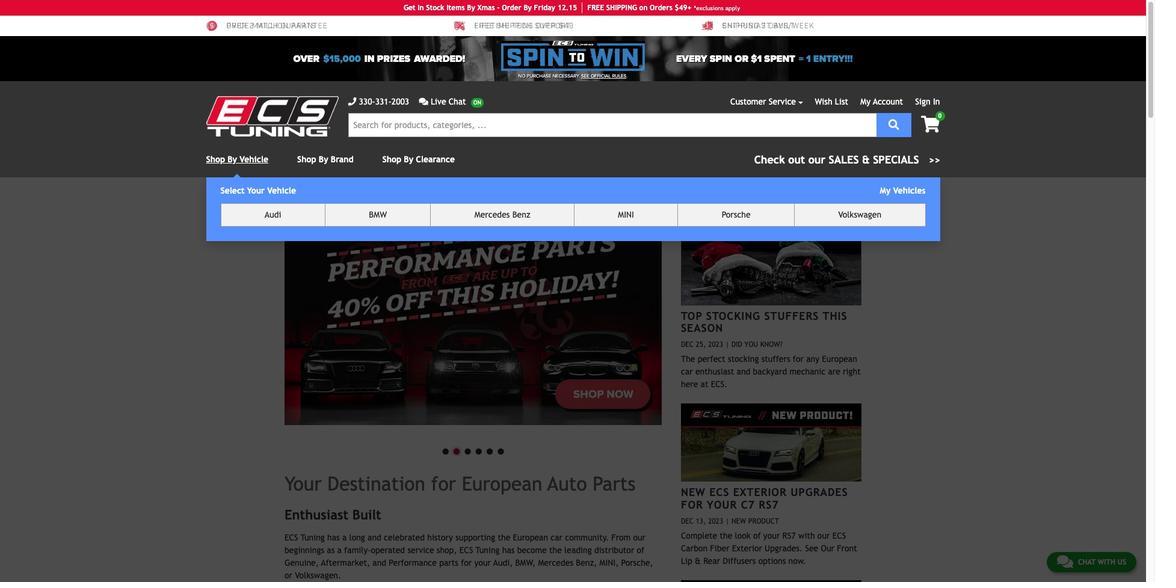Task type: vqa. For each thing, say whether or not it's contained in the screenshot.
the middle Year
no



Task type: describe. For each thing, give the bounding box(es) containing it.
customer service
[[730, 97, 796, 106]]

stocking
[[728, 355, 759, 364]]

$15,000
[[323, 53, 361, 65]]

apply
[[726, 5, 740, 11]]

sign in link
[[915, 97, 940, 106]]

product
[[748, 517, 779, 526]]

volkswagen
[[838, 210, 882, 220]]

13,
[[696, 517, 706, 526]]

enthusiast built
[[285, 507, 381, 523]]

the inside 'dec 13, 2023 | new product complete the look of your rs7 with our ecs carbon fiber exterior upgrades. see our front lip & rear diffusers options now.'
[[720, 531, 732, 541]]

your inside ecs tuning has a long and celebrated history supporting the european car community. from our beginnings as a family-operated service shop, ecs tuning has become the leading distributor of genuine, aftermarket, and performance parts for your audi, bmw, mercedes benz, mini, porsche, or volkswagen.
[[474, 559, 491, 568]]

over $15,000 in prizes
[[293, 53, 410, 65]]

1 vertical spatial and
[[368, 533, 381, 543]]

enthusiast
[[695, 367, 734, 377]]

wish list
[[815, 97, 848, 106]]

guarantee
[[281, 22, 328, 31]]

performance
[[389, 559, 437, 568]]

by for shop by clearance
[[404, 155, 413, 164]]

look
[[735, 531, 751, 541]]

in
[[364, 53, 375, 65]]

0 horizontal spatial the
[[498, 533, 510, 543]]

front
[[837, 544, 857, 553]]

history
[[427, 533, 453, 543]]

lifetime tech support link
[[454, 20, 571, 31]]

brand
[[331, 155, 354, 164]]

2 vertical spatial and
[[373, 559, 386, 568]]

0 horizontal spatial your
[[247, 186, 265, 196]]

over 2 million parts
[[227, 22, 316, 31]]

did
[[732, 341, 742, 349]]

days/week
[[769, 22, 815, 31]]

my account link
[[861, 97, 903, 106]]

my for my account
[[861, 97, 871, 106]]

european inside dec 25, 2023 | did you know? the perfect stocking stuffers for any european car enthusiast and backyard mechanic are right here at ecs.
[[822, 355, 857, 364]]

0 link
[[912, 111, 945, 134]]

operated
[[371, 546, 405, 556]]

car inside ecs tuning has a long and celebrated history supporting the european car community. from our beginnings as a family-operated service shop, ecs tuning has become the leading distributor of genuine, aftermarket, and performance parts for your audi, bmw, mercedes benz, mini, porsche, or volkswagen.
[[551, 533, 563, 543]]

now.
[[789, 556, 806, 566]]

parts inside ecs tuning has a long and celebrated history supporting the european car community. from our beginnings as a family-operated service shop, ecs tuning has become the leading distributor of genuine, aftermarket, and performance parts for your audi, bmw, mercedes benz, mini, porsche, or volkswagen.
[[439, 559, 458, 568]]

6 • from the left
[[495, 438, 506, 463]]

330-
[[359, 97, 375, 106]]

• • • • • •
[[440, 438, 506, 463]]

live
[[431, 97, 446, 106]]

1 horizontal spatial or
[[735, 53, 749, 65]]

stuffers
[[764, 310, 819, 322]]

stocking
[[706, 310, 761, 322]]

long
[[349, 533, 365, 543]]

see official rules link
[[581, 73, 627, 80]]

for
[[681, 498, 703, 511]]

become
[[517, 546, 547, 556]]

upgrades.
[[765, 544, 803, 553]]

carbon
[[681, 544, 708, 553]]

car inside dec 25, 2023 | did you know? the perfect stocking stuffers for any european car enthusiast and backyard mechanic are right here at ecs.
[[681, 367, 693, 377]]

and inside dec 25, 2023 | did you know? the perfect stocking stuffers for any european car enthusiast and backyard mechanic are right here at ecs.
[[737, 367, 750, 377]]

supporting
[[456, 533, 495, 543]]

by for shop by vehicle
[[228, 155, 237, 164]]

25,
[[696, 341, 706, 349]]

sales & specials link
[[754, 152, 940, 168]]

european inside ecs tuning has a long and celebrated history supporting the european car community. from our beginnings as a family-operated service shop, ecs tuning has become the leading distributor of genuine, aftermarket, and performance parts for your audi, bmw, mercedes benz, mini, porsche, or volkswagen.
[[513, 533, 548, 543]]

genuine,
[[285, 559, 319, 568]]

here
[[681, 380, 698, 389]]

us
[[1118, 558, 1126, 567]]

2023 for for
[[708, 517, 723, 526]]

$1
[[751, 53, 762, 65]]

new ecs exterior upgrades for your c7 rs7
[[681, 486, 848, 511]]

$49+
[[675, 4, 692, 12]]

the
[[681, 355, 695, 364]]

built
[[352, 507, 381, 523]]

7
[[762, 22, 766, 31]]

mercedes inside ecs tuning has a long and celebrated history supporting the european car community. from our beginnings as a family-operated service shop, ecs tuning has become the leading distributor of genuine, aftermarket, and performance parts for your audi, bmw, mercedes benz, mini, porsche, or volkswagen.
[[538, 559, 573, 568]]

as
[[327, 546, 335, 556]]

1 horizontal spatial the
[[549, 546, 562, 556]]

service
[[408, 546, 434, 556]]

no
[[519, 73, 526, 79]]

sales & specials
[[829, 153, 919, 166]]

3 • from the left
[[462, 438, 473, 463]]

shipping 7 days/week
[[722, 22, 815, 31]]

prizes
[[377, 53, 410, 65]]

for inside ecs tuning has a long and celebrated history supporting the european car community. from our beginnings as a family-operated service shop, ecs tuning has become the leading distributor of genuine, aftermarket, and performance parts for your audi, bmw, mercedes benz, mini, porsche, or volkswagen.
[[461, 559, 472, 568]]

ecs tuning image
[[206, 96, 338, 137]]

on
[[639, 4, 648, 12]]

audi
[[265, 210, 281, 220]]

2003
[[392, 97, 409, 106]]

top
[[681, 310, 703, 322]]

by right order
[[524, 4, 532, 12]]

ecs tuning has a long and celebrated history supporting the european car community. from our beginnings as a family-operated service shop, ecs tuning has become the leading distributor of genuine, aftermarket, and performance parts for your audi, bmw, mercedes benz, mini, porsche, or volkswagen.
[[285, 533, 653, 581]]

are
[[828, 367, 840, 377]]

c7
[[741, 498, 755, 511]]

shipping
[[497, 22, 534, 31]]

shipping
[[722, 22, 759, 31]]

1 vertical spatial tuning
[[476, 546, 500, 556]]

0
[[938, 113, 942, 119]]

official
[[591, 73, 611, 79]]

4 • from the left
[[473, 438, 484, 463]]

new inside 'dec 13, 2023 | new product complete the look of your rs7 with our ecs carbon fiber exterior upgrades. see our front lip & rear diffusers options now.'
[[732, 517, 746, 526]]

1 horizontal spatial chat
[[1078, 558, 1096, 567]]

shipping 7 days/week link
[[702, 20, 815, 31]]

by for shop by brand
[[319, 155, 328, 164]]

parts
[[593, 473, 636, 495]]

0 horizontal spatial mercedes
[[475, 210, 510, 220]]

spent
[[764, 53, 795, 65]]

porsche
[[722, 210, 751, 220]]

in for get
[[418, 4, 424, 12]]

mercedes benz
[[475, 210, 530, 220]]

support
[[535, 22, 571, 31]]

price
[[227, 22, 250, 31]]

0 vertical spatial &
[[862, 153, 870, 166]]

dec for top stocking stuffers this season
[[681, 341, 694, 349]]

5 • from the left
[[484, 438, 495, 463]]

top stocking stuffers this season image
[[681, 227, 862, 305]]

upgrades
[[791, 486, 848, 499]]

every
[[676, 53, 707, 65]]

search image
[[889, 119, 899, 130]]

list
[[835, 97, 848, 106]]

12.15
[[558, 4, 577, 12]]

exterior inside 'dec 13, 2023 | new product complete the look of your rs7 with our ecs carbon fiber exterior upgrades. see our front lip & rear diffusers options now.'
[[732, 544, 762, 553]]

distributor
[[594, 546, 634, 556]]

friday
[[534, 4, 555, 12]]

rs7 inside new ecs exterior upgrades for your c7 rs7
[[759, 498, 779, 511]]

shop by brand link
[[297, 155, 354, 164]]

your inside 'dec 13, 2023 | new product complete the look of your rs7 with our ecs carbon fiber exterior upgrades. see our front lip & rear diffusers options now.'
[[763, 531, 780, 541]]

generic - doorbusters at ecs start right now! image
[[285, 206, 662, 425]]

shop by clearance
[[382, 155, 455, 164]]

match
[[252, 22, 279, 31]]

of inside ecs tuning has a long and celebrated history supporting the european car community. from our beginnings as a family-operated service shop, ecs tuning has become the leading distributor of genuine, aftermarket, and performance parts for your audi, bmw, mercedes benz, mini, porsche, or volkswagen.
[[637, 546, 645, 556]]



Task type: locate. For each thing, give the bounding box(es) containing it.
for inside dec 25, 2023 | did you know? the perfect stocking stuffers for any european car enthusiast and backyard mechanic are right here at ecs.
[[793, 355, 804, 364]]

european down • • • • • •
[[462, 473, 542, 495]]

| left 'did'
[[726, 341, 729, 349]]

european up are
[[822, 355, 857, 364]]

0 horizontal spatial see
[[581, 73, 590, 79]]

1 shop from the left
[[206, 155, 225, 164]]

mercedes down leading
[[538, 559, 573, 568]]

over
[[536, 22, 557, 31]]

| inside dec 25, 2023 | did you know? the perfect stocking stuffers for any european car enthusiast and backyard mechanic are right here at ecs.
[[726, 341, 729, 349]]

0 horizontal spatial new
[[681, 486, 706, 499]]

3 shop from the left
[[382, 155, 401, 164]]

1 horizontal spatial your
[[763, 531, 780, 541]]

shop up select
[[206, 155, 225, 164]]

service
[[769, 97, 796, 106]]

2023 for season
[[708, 341, 723, 349]]

diffusers
[[723, 556, 756, 566]]

2 | from the top
[[726, 517, 729, 526]]

0 vertical spatial |
[[726, 341, 729, 349]]

ecs inside new ecs exterior upgrades for your c7 rs7
[[709, 486, 729, 499]]

vehicle for select your vehicle
[[267, 186, 296, 196]]

with inside 'dec 13, 2023 | new product complete the look of your rs7 with our ecs carbon fiber exterior upgrades. see our front lip & rear diffusers options now.'
[[798, 531, 815, 541]]

0 horizontal spatial or
[[285, 571, 292, 581]]

sales
[[829, 153, 859, 166]]

wish list link
[[815, 97, 848, 106]]

.
[[627, 73, 628, 79]]

fiber
[[710, 544, 730, 553]]

your left audi,
[[474, 559, 491, 568]]

2023 right the '25,'
[[708, 341, 723, 349]]

0 horizontal spatial chat
[[449, 97, 466, 106]]

our up our
[[818, 531, 830, 541]]

your right select
[[247, 186, 265, 196]]

tuning down supporting
[[476, 546, 500, 556]]

| right 13,
[[726, 517, 729, 526]]

benz
[[512, 210, 530, 220]]

2 vertical spatial european
[[513, 533, 548, 543]]

2 • from the left
[[451, 438, 462, 463]]

in for sign
[[933, 97, 940, 106]]

0 horizontal spatial parts
[[291, 22, 316, 31]]

1 horizontal spatial in
[[933, 97, 940, 106]]

ecs tuning 'spin to win' contest logo image
[[501, 41, 645, 71]]

*exclusions
[[694, 5, 724, 11]]

your down product
[[763, 531, 780, 541]]

ecs right for
[[709, 486, 729, 499]]

Search text field
[[348, 113, 876, 137]]

2 horizontal spatial for
[[793, 355, 804, 364]]

free
[[474, 22, 494, 31]]

1 vertical spatial chat
[[1078, 558, 1096, 567]]

vehicle up select your vehicle at the top of page
[[240, 155, 268, 164]]

our inside 'dec 13, 2023 | new product complete the look of your rs7 with our ecs carbon fiber exterior upgrades. see our front lip & rear diffusers options now.'
[[818, 531, 830, 541]]

purchase
[[527, 73, 551, 79]]

shop for shop by brand
[[297, 155, 316, 164]]

1 horizontal spatial our
[[818, 531, 830, 541]]

dec left 13,
[[681, 517, 694, 526]]

generic - ecs up to 40% off image
[[285, 206, 662, 425], [285, 206, 662, 425], [285, 206, 662, 425]]

xmas
[[477, 4, 495, 12]]

with left the us
[[1098, 558, 1116, 567]]

chat with us link
[[1047, 552, 1137, 573]]

see left our
[[805, 544, 818, 553]]

1 vertical spatial see
[[805, 544, 818, 553]]

0 vertical spatial tuning
[[301, 533, 325, 543]]

ecs.
[[711, 380, 728, 389]]

| for season
[[726, 341, 729, 349]]

a
[[342, 533, 347, 543], [337, 546, 342, 556]]

has up as
[[327, 533, 340, 543]]

rs7 inside 'dec 13, 2023 | new product complete the look of your rs7 with our ecs carbon fiber exterior upgrades. see our front lip & rear diffusers options now.'
[[783, 531, 796, 541]]

of
[[753, 531, 761, 541], [637, 546, 645, 556]]

1 • from the left
[[440, 438, 451, 463]]

0 vertical spatial and
[[737, 367, 750, 377]]

rs7 up product
[[759, 498, 779, 511]]

the left leading
[[549, 546, 562, 556]]

1 vertical spatial rs7
[[783, 531, 796, 541]]

over 2 million parts link
[[206, 20, 316, 31]]

select your vehicle
[[221, 186, 296, 196]]

specials
[[873, 153, 919, 166]]

enthusiast for enthusiast built
[[285, 507, 348, 523]]

dec for new ecs exterior upgrades for your c7 rs7
[[681, 517, 694, 526]]

0 vertical spatial over
[[227, 22, 247, 31]]

1 vertical spatial over
[[293, 53, 320, 65]]

1 vertical spatial new
[[732, 517, 746, 526]]

0 vertical spatial for
[[793, 355, 804, 364]]

dec inside dec 25, 2023 | did you know? the perfect stocking stuffers for any european car enthusiast and backyard mechanic are right here at ecs.
[[681, 341, 694, 349]]

1 vertical spatial exterior
[[732, 544, 762, 553]]

car
[[681, 367, 693, 377], [551, 533, 563, 543]]

know?
[[760, 341, 783, 349]]

ecs down supporting
[[460, 546, 473, 556]]

over for over 2 million parts
[[227, 22, 247, 31]]

of right look
[[753, 531, 761, 541]]

parts right "million"
[[291, 22, 316, 31]]

shop by vehicle link
[[206, 155, 268, 164]]

1 vertical spatial a
[[337, 546, 342, 556]]

get
[[404, 4, 416, 12]]

1 vertical spatial in
[[933, 97, 940, 106]]

0 horizontal spatial has
[[327, 533, 340, 543]]

1 horizontal spatial your
[[285, 473, 322, 495]]

free ship ping on orders $49+ *exclusions apply
[[587, 4, 740, 12]]

for left "any"
[[793, 355, 804, 364]]

0 vertical spatial exterior
[[733, 486, 787, 499]]

or
[[735, 53, 749, 65], [285, 571, 292, 581]]

see left official
[[581, 73, 590, 79]]

1 dec from the top
[[681, 341, 694, 349]]

& inside 'dec 13, 2023 | new product complete the look of your rs7 with our ecs carbon fiber exterior upgrades. see our front lip & rear diffusers options now.'
[[695, 556, 701, 566]]

1 vertical spatial my
[[880, 186, 891, 196]]

you
[[745, 341, 758, 349]]

in right sign
[[933, 97, 940, 106]]

1 vertical spatial vehicle
[[267, 186, 296, 196]]

0 vertical spatial my
[[861, 97, 871, 106]]

of up 'porsche,'
[[637, 546, 645, 556]]

volkswagen.
[[295, 571, 341, 581]]

spin
[[710, 53, 732, 65]]

view
[[828, 212, 845, 218]]

our right from
[[633, 533, 646, 543]]

vehicle for shop by vehicle
[[240, 155, 268, 164]]

2023 inside dec 25, 2023 | did you know? the perfect stocking stuffers for any european car enthusiast and backyard mechanic are right here at ecs.
[[708, 341, 723, 349]]

dec
[[681, 341, 694, 349], [681, 517, 694, 526]]

chat left the us
[[1078, 558, 1096, 567]]

new inside new ecs exterior upgrades for your c7 rs7
[[681, 486, 706, 499]]

top stocking stuffers this season
[[681, 310, 848, 335]]

2 2023 from the top
[[708, 517, 723, 526]]

1 vertical spatial 2023
[[708, 517, 723, 526]]

comments image
[[419, 97, 428, 106]]

your
[[763, 531, 780, 541], [474, 559, 491, 568]]

0 vertical spatial in
[[418, 4, 424, 12]]

car left community.
[[551, 533, 563, 543]]

1 vertical spatial has
[[502, 546, 515, 556]]

0 horizontal spatial in
[[418, 4, 424, 12]]

shop for shop by vehicle
[[206, 155, 225, 164]]

community.
[[565, 533, 609, 543]]

1 vertical spatial car
[[551, 533, 563, 543]]

ecs up 'front'
[[833, 531, 846, 541]]

1 horizontal spatial over
[[293, 53, 320, 65]]

0 vertical spatial your
[[763, 531, 780, 541]]

see
[[581, 73, 590, 79], [805, 544, 818, 553]]

your inside new ecs exterior upgrades for your c7 rs7
[[707, 498, 737, 511]]

or down genuine,
[[285, 571, 292, 581]]

1 vertical spatial dec
[[681, 517, 694, 526]]

over for over $15,000 in prizes
[[293, 53, 320, 65]]

0 horizontal spatial our
[[633, 533, 646, 543]]

0 vertical spatial new
[[681, 486, 706, 499]]

0 horizontal spatial over
[[227, 22, 247, 31]]

of inside 'dec 13, 2023 | new product complete the look of your rs7 with our ecs carbon fiber exterior upgrades. see our front lip & rear diffusers options now.'
[[753, 531, 761, 541]]

&
[[862, 153, 870, 166], [695, 556, 701, 566]]

1 horizontal spatial has
[[502, 546, 515, 556]]

my for my vehicles
[[880, 186, 891, 196]]

tuning up beginnings
[[301, 533, 325, 543]]

ecs up beginnings
[[285, 533, 298, 543]]

0 vertical spatial european
[[822, 355, 857, 364]]

ecs inside 'dec 13, 2023 | new product complete the look of your rs7 with our ecs carbon fiber exterior upgrades. see our front lip & rear diffusers options now.'
[[833, 531, 846, 541]]

mini,
[[600, 559, 619, 568]]

vehicle up audi
[[267, 186, 296, 196]]

0 vertical spatial see
[[581, 73, 590, 79]]

customer service button
[[730, 96, 803, 108]]

0 horizontal spatial with
[[798, 531, 815, 541]]

benz,
[[576, 559, 597, 568]]

0 horizontal spatial tuning
[[301, 533, 325, 543]]

dec inside 'dec 13, 2023 | new product complete the look of your rs7 with our ecs carbon fiber exterior upgrades. see our front lip & rear diffusers options now.'
[[681, 517, 694, 526]]

0 vertical spatial car
[[681, 367, 693, 377]]

right
[[843, 367, 861, 377]]

our
[[821, 544, 835, 553]]

1 horizontal spatial a
[[342, 533, 347, 543]]

and down stocking
[[737, 367, 750, 377]]

for down supporting
[[461, 559, 472, 568]]

0 horizontal spatial a
[[337, 546, 342, 556]]

0 vertical spatial mercedes
[[475, 210, 510, 220]]

0 vertical spatial a
[[342, 533, 347, 543]]

1 vertical spatial with
[[1098, 558, 1116, 567]]

0 horizontal spatial for
[[431, 473, 456, 495]]

exterior up product
[[733, 486, 787, 499]]

2 shop from the left
[[297, 155, 316, 164]]

| inside 'dec 13, 2023 | new product complete the look of your rs7 with our ecs carbon fiber exterior upgrades. see our front lip & rear diffusers options now.'
[[726, 517, 729, 526]]

1 horizontal spatial shop
[[297, 155, 316, 164]]

million
[[257, 22, 289, 31]]

any
[[806, 355, 820, 364]]

0 horizontal spatial your
[[474, 559, 491, 568]]

new ecs exterior upgrades for your c7 rs7 image
[[681, 404, 862, 482]]

shop by brand
[[297, 155, 354, 164]]

price match guarantee link
[[206, 20, 328, 31]]

and down operated
[[373, 559, 386, 568]]

1 horizontal spatial car
[[681, 367, 693, 377]]

dec 25, 2023 | did you know? the perfect stocking stuffers for any european car enthusiast and backyard mechanic are right here at ecs.
[[681, 341, 861, 389]]

my left account
[[861, 97, 871, 106]]

330-331-2003
[[359, 97, 409, 106]]

vehicle
[[240, 155, 268, 164], [267, 186, 296, 196]]

in right get
[[418, 4, 424, 12]]

1 horizontal spatial rs7
[[783, 531, 796, 541]]

no purchase necessary. see official rules .
[[519, 73, 628, 79]]

0 vertical spatial parts
[[291, 22, 316, 31]]

our inside ecs tuning has a long and celebrated history supporting the european car community. from our beginnings as a family-operated service shop, ecs tuning has become the leading distributor of genuine, aftermarket, and performance parts for your audi, bmw, mercedes benz, mini, porsche, or volkswagen.
[[633, 533, 646, 543]]

rs7 up the upgrades.
[[783, 531, 796, 541]]

1 horizontal spatial enthusiast
[[722, 22, 771, 31]]

1 | from the top
[[726, 341, 729, 349]]

0 vertical spatial has
[[327, 533, 340, 543]]

2023 right 13,
[[708, 517, 723, 526]]

a right as
[[337, 546, 342, 556]]

0 vertical spatial enthusiast
[[722, 22, 771, 31]]

new ecs b9 rs5 3.0t valved exhaust system image
[[681, 580, 862, 582]]

enthusiast
[[722, 22, 771, 31], [285, 507, 348, 523]]

| for for
[[726, 517, 729, 526]]

beginnings
[[285, 546, 324, 556]]

stock
[[426, 4, 444, 12]]

330-331-2003 link
[[348, 96, 409, 108]]

new up 13,
[[681, 486, 706, 499]]

tuning
[[301, 533, 325, 543], [476, 546, 500, 556]]

over left 2
[[227, 22, 247, 31]]

1 2023 from the top
[[708, 341, 723, 349]]

my left vehicles
[[880, 186, 891, 196]]

porsche,
[[621, 559, 653, 568]]

0 horizontal spatial shop
[[206, 155, 225, 164]]

parts down shop,
[[439, 559, 458, 568]]

ping
[[621, 4, 637, 12]]

2 vertical spatial your
[[707, 498, 737, 511]]

car down the
[[681, 367, 693, 377]]

2023
[[708, 341, 723, 349], [708, 517, 723, 526]]

european up become at the bottom left of page
[[513, 533, 548, 543]]

2 horizontal spatial shop
[[382, 155, 401, 164]]

family-
[[344, 546, 371, 556]]

1 horizontal spatial my
[[880, 186, 891, 196]]

exterior inside new ecs exterior upgrades for your c7 rs7
[[733, 486, 787, 499]]

1 horizontal spatial for
[[461, 559, 472, 568]]

0 vertical spatial with
[[798, 531, 815, 541]]

has up audi,
[[502, 546, 515, 556]]

exterior
[[733, 486, 787, 499], [732, 544, 762, 553]]

1 vertical spatial your
[[285, 473, 322, 495]]

new up look
[[732, 517, 746, 526]]

1 horizontal spatial of
[[753, 531, 761, 541]]

331-
[[375, 97, 392, 106]]

0 vertical spatial chat
[[449, 97, 466, 106]]

2 horizontal spatial your
[[707, 498, 737, 511]]

shop for shop by clearance
[[382, 155, 401, 164]]

phone image
[[348, 97, 356, 106]]

0 vertical spatial rs7
[[759, 498, 779, 511]]

1 horizontal spatial new
[[732, 517, 746, 526]]

mercedes left benz
[[475, 210, 510, 220]]

your up enthusiast built
[[285, 473, 322, 495]]

1 horizontal spatial mercedes
[[538, 559, 573, 568]]

your left c7
[[707, 498, 737, 511]]

enthusiast for enthusiast built
[[722, 22, 771, 31]]

2 dec from the top
[[681, 517, 694, 526]]

the up fiber
[[720, 531, 732, 541]]

shopping cart image
[[921, 116, 940, 133]]

$49
[[559, 22, 574, 31]]

0 horizontal spatial of
[[637, 546, 645, 556]]

0 vertical spatial your
[[247, 186, 265, 196]]

ecs left news
[[739, 206, 764, 222]]

chat right live
[[449, 97, 466, 106]]

this
[[823, 310, 848, 322]]

and
[[737, 367, 750, 377], [368, 533, 381, 543], [373, 559, 386, 568]]

2 vertical spatial for
[[461, 559, 472, 568]]

free shipping over $49
[[474, 22, 574, 31]]

a left long
[[342, 533, 347, 543]]

new
[[681, 486, 706, 499], [732, 517, 746, 526]]

1
[[806, 53, 811, 65]]

0 vertical spatial of
[[753, 531, 761, 541]]

by left xmas
[[467, 4, 475, 12]]

the up audi,
[[498, 533, 510, 543]]

& right lip
[[695, 556, 701, 566]]

1 vertical spatial of
[[637, 546, 645, 556]]

with up the upgrades.
[[798, 531, 815, 541]]

1 vertical spatial enthusiast
[[285, 507, 348, 523]]

by left clearance
[[404, 155, 413, 164]]

shop left clearance
[[382, 155, 401, 164]]

1 horizontal spatial parts
[[439, 559, 458, 568]]

& right sales
[[862, 153, 870, 166]]

0 vertical spatial 2023
[[708, 341, 723, 349]]

1 horizontal spatial with
[[1098, 558, 1116, 567]]

dec left the '25,'
[[681, 341, 694, 349]]

exterior down look
[[732, 544, 762, 553]]

1 vertical spatial for
[[431, 473, 456, 495]]

1 vertical spatial european
[[462, 473, 542, 495]]

1 vertical spatial your
[[474, 559, 491, 568]]

by up select
[[228, 155, 237, 164]]

2 horizontal spatial the
[[720, 531, 732, 541]]

and right long
[[368, 533, 381, 543]]

or left $1
[[735, 53, 749, 65]]

0 horizontal spatial my
[[861, 97, 871, 106]]

for down • • • • • •
[[431, 473, 456, 495]]

0 horizontal spatial car
[[551, 533, 563, 543]]

audi,
[[493, 559, 513, 568]]

0 vertical spatial dec
[[681, 341, 694, 349]]

1 vertical spatial mercedes
[[538, 559, 573, 568]]

2023 inside 'dec 13, 2023 | new product complete the look of your rs7 with our ecs carbon fiber exterior upgrades. see our front lip & rear diffusers options now.'
[[708, 517, 723, 526]]

view all
[[828, 212, 856, 218]]

1 horizontal spatial see
[[805, 544, 818, 553]]

0 horizontal spatial rs7
[[759, 498, 779, 511]]

0 vertical spatial or
[[735, 53, 749, 65]]

by left brand
[[319, 155, 328, 164]]

see inside 'dec 13, 2023 | new product complete the look of your rs7 with our ecs carbon fiber exterior upgrades. see our front lip & rear diffusers options now.'
[[805, 544, 818, 553]]

your destination for european auto parts
[[285, 473, 636, 495]]

over down guarantee
[[293, 53, 320, 65]]

shop
[[206, 155, 225, 164], [297, 155, 316, 164], [382, 155, 401, 164]]

or inside ecs tuning has a long and celebrated history supporting the european car community. from our beginnings as a family-operated service shop, ecs tuning has become the leading distributor of genuine, aftermarket, and performance parts for your audi, bmw, mercedes benz, mini, porsche, or volkswagen.
[[285, 571, 292, 581]]

wish
[[815, 97, 832, 106]]

shop left brand
[[297, 155, 316, 164]]



